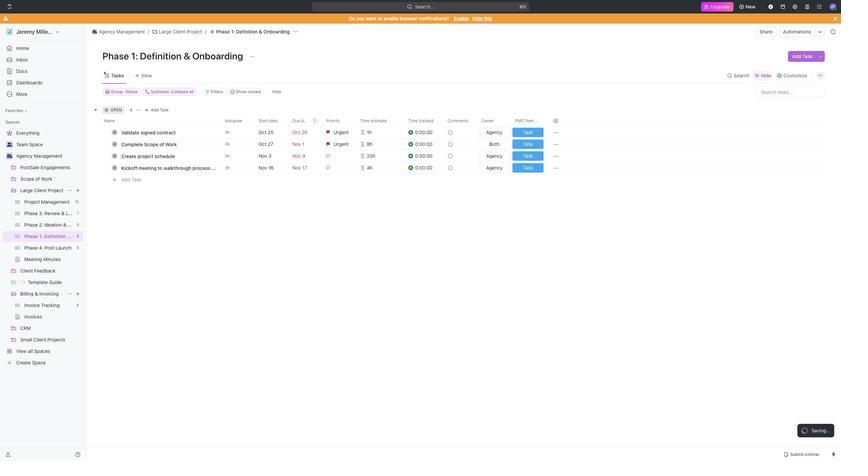 Task type: describe. For each thing, give the bounding box(es) containing it.
due
[[293, 118, 300, 123]]

crm link
[[20, 323, 82, 334]]

signed
[[141, 130, 156, 135]]

0 vertical spatial of
[[160, 142, 164, 147]]

task button for 1h
[[511, 127, 545, 139]]

small client projects
[[20, 337, 65, 343]]

scope of work link
[[20, 174, 82, 185]]

0 vertical spatial phase 1: definition & onboarding link
[[208, 28, 292, 36]]

view for view all spaces
[[16, 349, 27, 354]]

3:
[[39, 211, 43, 216]]

show
[[236, 89, 247, 94]]

urgent button for 8h
[[322, 138, 356, 151]]

billing & invoicing
[[20, 291, 59, 297]]

group: status
[[111, 89, 138, 94]]

4h button
[[356, 162, 405, 174]]

view all spaces link
[[3, 346, 82, 357]]

owner button
[[478, 116, 511, 127]]

urgent for 1h
[[334, 130, 349, 135]]

schedule
[[155, 153, 175, 159]]

create for create project schedule
[[121, 153, 136, 159]]

0 vertical spatial phase 1: definition & onboarding
[[216, 29, 290, 35]]

0 vertical spatial 1:
[[231, 29, 235, 35]]

tracking
[[41, 303, 60, 308]]

task button for 20h
[[511, 150, 545, 162]]

1 vertical spatial management
[[34, 153, 62, 159]]

1 vertical spatial launch
[[56, 245, 72, 251]]

sidebar navigation
[[0, 24, 98, 462]]

tree inside sidebar navigation
[[3, 128, 98, 369]]

subtasks: collapse all
[[151, 89, 194, 94]]

team space
[[16, 142, 43, 147]]

meeting minutes
[[24, 257, 61, 262]]

agency inside tree
[[16, 153, 33, 159]]

0 horizontal spatial spaces
[[5, 120, 20, 125]]

date for due date
[[301, 118, 310, 123]]

you
[[357, 16, 365, 21]]

0 vertical spatial to
[[378, 16, 383, 21]]

2 / from the left
[[205, 29, 207, 35]]

this
[[484, 16, 493, 21]]

both
[[490, 141, 500, 147]]

start date button
[[255, 116, 289, 127]]

phase for 5
[[24, 222, 38, 228]]

client
[[222, 165, 235, 171]]

do
[[349, 16, 355, 21]]

team
[[16, 142, 28, 147]]

1 horizontal spatial onboarding
[[192, 50, 243, 62]]

0 vertical spatial launch
[[66, 211, 82, 216]]

estimate
[[371, 118, 387, 123]]

tasks link
[[110, 71, 124, 80]]

management inside 'link'
[[41, 199, 70, 205]]

phase for 7
[[24, 211, 38, 216]]

favorites button
[[3, 107, 30, 115]]

4h
[[367, 165, 373, 171]]

1 vertical spatial add
[[151, 108, 159, 113]]

1 vertical spatial business time image
[[7, 154, 12, 158]]

✨
[[20, 280, 26, 285]]

jeremy miller's workspace, , element
[[6, 28, 13, 35]]

complete scope of work link
[[120, 140, 220, 149]]

0 horizontal spatial agency management link
[[16, 151, 82, 162]]

hide inside dropdown button
[[761, 73, 772, 78]]

client feedback link
[[20, 266, 82, 277]]

production
[[68, 222, 92, 228]]

team space link
[[16, 139, 82, 150]]

user group image
[[7, 143, 12, 147]]

onboarding inside tree
[[72, 234, 98, 239]]

show closed
[[236, 89, 261, 94]]

1 vertical spatial phase 1: definition & onboarding
[[102, 50, 245, 62]]

agency for create project schedule
[[487, 153, 503, 159]]

definition inside sidebar navigation
[[44, 234, 66, 239]]

walkthrough
[[164, 165, 191, 171]]

0 vertical spatial large
[[159, 29, 171, 35]]

agency management inside sidebar navigation
[[16, 153, 62, 159]]

small
[[20, 337, 32, 343]]

0:00:00 for 1h
[[415, 130, 433, 135]]

pmo item type button
[[511, 116, 545, 127]]

8h
[[367, 141, 373, 147]]

0 vertical spatial 4
[[130, 108, 132, 113]]

hide button
[[270, 88, 284, 96]]

0 vertical spatial management
[[116, 29, 145, 35]]

everything
[[16, 130, 39, 136]]

priority
[[326, 118, 340, 123]]

2 horizontal spatial project
[[187, 29, 202, 35]]

meeting minutes link
[[24, 254, 82, 265]]

1 horizontal spatial definition
[[140, 50, 182, 62]]

assignee button
[[221, 116, 255, 127]]

1: inside sidebar navigation
[[39, 234, 43, 239]]

project management link
[[24, 197, 72, 208]]

kickoff meeting to walkthrough process with client link
[[120, 163, 235, 173]]

scope of work
[[20, 176, 52, 182]]

pmo item type
[[516, 118, 545, 123]]

view for view
[[141, 73, 152, 78]]

new
[[746, 4, 756, 9]]

create project schedule link
[[120, 151, 220, 161]]

projects
[[47, 337, 65, 343]]

✨ template guide
[[20, 280, 62, 285]]

6 for invoice tracking
[[77, 303, 79, 308]]

complete scope of work
[[121, 142, 177, 147]]

0:00:00 for 4h
[[415, 165, 433, 171]]

ideation
[[44, 222, 62, 228]]

large client project inside sidebar navigation
[[20, 188, 63, 193]]

invoices
[[24, 314, 42, 320]]

2 vertical spatial add task button
[[118, 176, 144, 184]]

create space link
[[3, 358, 82, 369]]

comments button
[[444, 116, 478, 127]]

1 vertical spatial add task
[[151, 108, 169, 113]]

review
[[45, 211, 60, 216]]

validate
[[121, 130, 139, 135]]

inbox link
[[3, 54, 83, 65]]

item
[[526, 118, 534, 123]]

0 vertical spatial agency management link
[[90, 28, 147, 36]]

meeting
[[138, 165, 157, 171]]

share button
[[756, 26, 777, 37]]

jeremy
[[16, 29, 35, 35]]

0 vertical spatial hide
[[473, 16, 483, 21]]

hide inside button
[[272, 89, 281, 94]]

of inside sidebar navigation
[[35, 176, 40, 182]]

postsale
[[20, 165, 39, 170]]

postsale engagements link
[[20, 162, 82, 173]]

create project schedule
[[121, 153, 175, 159]]

view button
[[132, 71, 154, 80]]

0 vertical spatial large client project link
[[151, 28, 204, 36]]

0 vertical spatial definition
[[236, 29, 258, 35]]

0:00:00 button for 20h
[[409, 150, 444, 162]]

automations button
[[780, 27, 815, 37]]

home link
[[3, 43, 83, 54]]

dashboards link
[[3, 77, 83, 88]]

engagements
[[41, 165, 70, 170]]

closed
[[248, 89, 261, 94]]

owner
[[482, 118, 494, 123]]

invoicing
[[39, 291, 59, 297]]

due date
[[293, 118, 310, 123]]

agency for kickoff meeting to walkthrough process with client
[[487, 165, 503, 171]]

0 vertical spatial add task button
[[789, 51, 817, 62]]

agency button for 1h
[[478, 127, 511, 139]]

agency button for 4h
[[478, 162, 511, 174]]

share
[[760, 29, 773, 35]]

phase 1: definition & onboarding inside tree
[[24, 234, 98, 239]]

crm
[[20, 326, 31, 331]]

to inside 'link'
[[158, 165, 162, 171]]

phase 2: ideation & production link
[[24, 220, 92, 231]]

due date button
[[289, 116, 322, 127]]



Task type: vqa. For each thing, say whether or not it's contained in the screenshot.
the top 'Notes'
no



Task type: locate. For each thing, give the bounding box(es) containing it.
business time image down user group icon
[[7, 154, 12, 158]]

agency button
[[478, 127, 511, 139], [478, 150, 511, 162], [478, 162, 511, 174]]

1 vertical spatial add task button
[[143, 106, 172, 114]]

agency
[[99, 29, 115, 35], [487, 130, 503, 135], [16, 153, 33, 159], [487, 153, 503, 159], [487, 165, 503, 171]]

hide right the closed
[[272, 89, 281, 94]]

jeremy miller's workspace
[[16, 29, 84, 35]]

client feedback
[[20, 268, 56, 274]]

all inside sidebar navigation
[[28, 349, 33, 354]]

0 vertical spatial urgent
[[334, 130, 349, 135]]

0:00:00 for 8h
[[415, 141, 433, 147]]

add up name dropdown button
[[151, 108, 159, 113]]

to right the meeting
[[158, 165, 162, 171]]

1 horizontal spatial 4
[[130, 108, 132, 113]]

inbox
[[16, 57, 28, 63]]

add task button down kickoff
[[118, 176, 144, 184]]

agency management link
[[90, 28, 147, 36], [16, 151, 82, 162]]

0 horizontal spatial large
[[20, 188, 33, 193]]

1 vertical spatial project
[[48, 188, 63, 193]]

1 vertical spatial hide
[[761, 73, 772, 78]]

4 right open
[[130, 108, 132, 113]]

work inside tree
[[41, 176, 52, 182]]

space down view all spaces link
[[32, 360, 46, 366]]

2 vertical spatial onboarding
[[72, 234, 98, 239]]

4:
[[39, 245, 43, 251]]

1 vertical spatial 6
[[77, 303, 79, 308]]

add down kickoff
[[121, 177, 130, 183]]

0:00:00 button for 1h
[[409, 127, 444, 139]]

work down "validate signed contract" link
[[165, 142, 177, 147]]

agency button for 20h
[[478, 150, 511, 162]]

all right collapse
[[189, 89, 194, 94]]

3 0:00:00 from the top
[[415, 153, 433, 159]]

2 urgent from the top
[[334, 141, 349, 147]]

1 vertical spatial agency management link
[[16, 151, 82, 162]]

task
[[803, 53, 813, 59], [160, 108, 169, 113], [523, 130, 533, 135], [523, 141, 533, 147], [523, 153, 533, 159], [523, 165, 533, 171], [131, 177, 141, 183]]

0 vertical spatial business time image
[[93, 30, 97, 33]]

2 vertical spatial hide
[[272, 89, 281, 94]]

1 6 from the top
[[77, 246, 79, 251]]

jm
[[831, 4, 836, 9]]

time for time estimate
[[360, 118, 370, 123]]

0 horizontal spatial project
[[24, 199, 40, 205]]

3 agency button from the top
[[478, 162, 511, 174]]

add task for top add task "button"
[[793, 53, 813, 59]]

of
[[160, 142, 164, 147], [35, 176, 40, 182]]

1 vertical spatial 4
[[76, 234, 79, 239]]

hide right search
[[761, 73, 772, 78]]

work down postsale engagements at the top left
[[41, 176, 52, 182]]

all up create space
[[28, 349, 33, 354]]

view inside button
[[141, 73, 152, 78]]

add task button up customize
[[789, 51, 817, 62]]

meeting
[[24, 257, 42, 262]]

1 vertical spatial of
[[35, 176, 40, 182]]

tree
[[3, 128, 98, 369]]

space inside team space link
[[29, 142, 43, 147]]

0 vertical spatial scope
[[144, 142, 158, 147]]

project
[[187, 29, 202, 35], [48, 188, 63, 193], [24, 199, 40, 205]]

phase inside 'link'
[[24, 222, 38, 228]]

3 0:00:00 button from the top
[[409, 150, 444, 162]]

urgent button down priority
[[322, 127, 356, 139]]

phase for 6
[[24, 245, 38, 251]]

1 horizontal spatial add
[[151, 108, 159, 113]]

task button for 8h
[[511, 138, 545, 151]]

to right want
[[378, 16, 383, 21]]

space down everything "link"
[[29, 142, 43, 147]]

0 horizontal spatial business time image
[[7, 154, 12, 158]]

add up customize
[[793, 53, 802, 59]]

1 vertical spatial definition
[[140, 50, 182, 62]]

upgrade
[[711, 4, 731, 9]]

2 horizontal spatial onboarding
[[264, 29, 290, 35]]

more button
[[3, 89, 83, 100]]

3 task button from the top
[[511, 150, 545, 162]]

0 horizontal spatial to
[[158, 165, 162, 171]]

agency button up both
[[478, 127, 511, 139]]

0 vertical spatial add
[[793, 53, 802, 59]]

add task
[[793, 53, 813, 59], [151, 108, 169, 113], [121, 177, 141, 183]]

assignee
[[225, 118, 242, 123]]

1 0:00:00 button from the top
[[409, 127, 444, 139]]

group:
[[111, 89, 124, 94]]

1 vertical spatial spaces
[[34, 349, 50, 354]]

2 task button from the top
[[511, 138, 545, 151]]

validate signed contract link
[[120, 128, 220, 138]]

0 horizontal spatial onboarding
[[72, 234, 98, 239]]

1 horizontal spatial 1:
[[131, 50, 138, 62]]

0 vertical spatial work
[[165, 142, 177, 147]]

1 horizontal spatial view
[[141, 73, 152, 78]]

0 horizontal spatial agency management
[[16, 153, 62, 159]]

phase for 4
[[24, 234, 38, 239]]

1 time from the left
[[360, 118, 370, 123]]

0 horizontal spatial 1:
[[39, 234, 43, 239]]

workspace
[[56, 29, 84, 35]]

create inside tree
[[16, 360, 31, 366]]

billing
[[20, 291, 33, 297]]

1 horizontal spatial phase 1: definition & onboarding link
[[208, 28, 292, 36]]

view down "small"
[[16, 349, 27, 354]]

2 0:00:00 from the top
[[415, 141, 433, 147]]

agency for validate signed contract
[[487, 130, 503, 135]]

space inside the create space link
[[32, 360, 46, 366]]

1 date from the left
[[269, 118, 278, 123]]

1 horizontal spatial agency management link
[[90, 28, 147, 36]]

view inside tree
[[16, 349, 27, 354]]

0 horizontal spatial add
[[121, 177, 130, 183]]

agency button down the both dropdown button
[[478, 162, 511, 174]]

0 vertical spatial large client project
[[159, 29, 202, 35]]

2 date from the left
[[301, 118, 310, 123]]

0 horizontal spatial /
[[148, 29, 149, 35]]

jm button
[[828, 1, 839, 12]]

show closed button
[[228, 88, 264, 96]]

0 horizontal spatial create
[[16, 360, 31, 366]]

2 vertical spatial management
[[41, 199, 70, 205]]

0 vertical spatial add task
[[793, 53, 813, 59]]

scope down validate signed contract
[[144, 142, 158, 147]]

search button
[[726, 71, 752, 80]]

1 horizontal spatial spaces
[[34, 349, 50, 354]]

2 6 from the top
[[77, 303, 79, 308]]

0 vertical spatial view
[[141, 73, 152, 78]]

1 horizontal spatial business time image
[[93, 30, 97, 33]]

time estimate
[[360, 118, 387, 123]]

0 vertical spatial space
[[29, 142, 43, 147]]

time tracked
[[409, 118, 434, 123]]

2 urgent button from the top
[[322, 138, 356, 151]]

0 vertical spatial onboarding
[[264, 29, 290, 35]]

time up the 1h
[[360, 118, 370, 123]]

1 urgent button from the top
[[322, 127, 356, 139]]

saved
[[817, 428, 831, 434]]

small client projects link
[[20, 335, 82, 346]]

1 horizontal spatial hide
[[473, 16, 483, 21]]

spaces
[[5, 120, 20, 125], [34, 349, 50, 354]]

view up the subtasks: at the left of page
[[141, 73, 152, 78]]

task button for 4h
[[511, 162, 545, 174]]

launch down 15
[[66, 211, 82, 216]]

/
[[148, 29, 149, 35], [205, 29, 207, 35]]

0 horizontal spatial large client project
[[20, 188, 63, 193]]

phase 4: post launch link
[[24, 243, 74, 254]]

1 horizontal spatial to
[[378, 16, 383, 21]]

project
[[138, 153, 153, 159]]

agency button down both
[[478, 150, 511, 162]]

0 vertical spatial 6
[[77, 246, 79, 251]]

1 horizontal spatial large client project
[[159, 29, 202, 35]]

add task up name dropdown button
[[151, 108, 169, 113]]

1 0:00:00 from the top
[[415, 130, 433, 135]]

1 task button from the top
[[511, 127, 545, 139]]

spaces down small client projects
[[34, 349, 50, 354]]

1 vertical spatial urgent
[[334, 141, 349, 147]]

new button
[[737, 1, 760, 12]]

create up kickoff
[[121, 153, 136, 159]]

j
[[8, 29, 11, 34]]

1 vertical spatial large client project
[[20, 188, 63, 193]]

0 horizontal spatial add task
[[121, 177, 141, 183]]

0 horizontal spatial scope
[[20, 176, 34, 182]]

1 vertical spatial 1:
[[131, 50, 138, 62]]

phase 3: review & launch
[[24, 211, 82, 216]]

subtasks:
[[151, 89, 170, 94]]

phase 1: definition & onboarding
[[216, 29, 290, 35], [102, 50, 245, 62], [24, 234, 98, 239]]

urgent button down the "priority" dropdown button
[[322, 138, 356, 151]]

1 horizontal spatial create
[[121, 153, 136, 159]]

add task button up name dropdown button
[[143, 106, 172, 114]]

2 vertical spatial phase 1: definition & onboarding
[[24, 234, 98, 239]]

definition
[[236, 29, 258, 35], [140, 50, 182, 62], [44, 234, 66, 239]]

⌘k
[[519, 4, 527, 9]]

1 vertical spatial scope
[[20, 176, 34, 182]]

create for create space
[[16, 360, 31, 366]]

both button
[[478, 138, 511, 151]]

4 0:00:00 button from the top
[[409, 162, 444, 174]]

view
[[141, 73, 152, 78], [16, 349, 27, 354]]

filters button
[[203, 88, 226, 96]]

& inside 'link'
[[63, 222, 67, 228]]

0:00:00 button for 4h
[[409, 162, 444, 174]]

0 horizontal spatial date
[[269, 118, 278, 123]]

1 vertical spatial create
[[16, 360, 31, 366]]

urgent
[[334, 130, 349, 135], [334, 141, 349, 147]]

urgent button for 1h
[[322, 127, 356, 139]]

Search tasks... text field
[[757, 87, 825, 97]]

template
[[28, 280, 48, 285]]

0 horizontal spatial time
[[360, 118, 370, 123]]

business time image
[[93, 30, 97, 33], [7, 154, 12, 158]]

task button
[[511, 127, 545, 139], [511, 138, 545, 151], [511, 150, 545, 162], [511, 162, 545, 174]]

time for time tracked
[[409, 118, 418, 123]]

0 horizontal spatial all
[[28, 349, 33, 354]]

1 horizontal spatial time
[[409, 118, 418, 123]]

1 vertical spatial to
[[158, 165, 162, 171]]

20h
[[367, 153, 375, 159]]

name
[[104, 118, 115, 123]]

4 0:00:00 from the top
[[415, 165, 433, 171]]

enable
[[384, 16, 399, 21]]

1 horizontal spatial add task
[[151, 108, 169, 113]]

large
[[159, 29, 171, 35], [20, 188, 33, 193]]

1 horizontal spatial project
[[48, 188, 63, 193]]

large inside tree
[[20, 188, 33, 193]]

create
[[121, 153, 136, 159], [16, 360, 31, 366]]

time estimate button
[[356, 116, 405, 127]]

2 time from the left
[[409, 118, 418, 123]]

add for top add task "button"
[[793, 53, 802, 59]]

1 horizontal spatial large
[[159, 29, 171, 35]]

invoices link
[[24, 312, 82, 323]]

1 horizontal spatial agency management
[[99, 29, 145, 35]]

2 0:00:00 button from the top
[[409, 138, 444, 151]]

2 agency button from the top
[[478, 150, 511, 162]]

filters
[[211, 89, 223, 94]]

customize button
[[775, 71, 810, 80]]

client
[[173, 29, 185, 35], [34, 188, 47, 193], [20, 268, 33, 274], [33, 337, 46, 343]]

urgent for 8h
[[334, 141, 349, 147]]

0 vertical spatial spaces
[[5, 120, 20, 125]]

1 horizontal spatial work
[[165, 142, 177, 147]]

0 vertical spatial create
[[121, 153, 136, 159]]

2 vertical spatial definition
[[44, 234, 66, 239]]

6 up invoices link
[[77, 303, 79, 308]]

0 vertical spatial project
[[187, 29, 202, 35]]

kickoff meeting to walkthrough process with client
[[121, 165, 235, 171]]

miller's
[[36, 29, 54, 35]]

project inside 'link'
[[24, 199, 40, 205]]

complete
[[121, 142, 143, 147]]

status
[[125, 89, 138, 94]]

to
[[378, 16, 383, 21], [158, 165, 162, 171]]

4 down 5
[[76, 234, 79, 239]]

onboarding
[[264, 29, 290, 35], [192, 50, 243, 62], [72, 234, 98, 239]]

hide
[[473, 16, 483, 21], [761, 73, 772, 78], [272, 89, 281, 94]]

0 vertical spatial agency management
[[99, 29, 145, 35]]

space for create space
[[32, 360, 46, 366]]

add task up customize
[[793, 53, 813, 59]]

4 task button from the top
[[511, 162, 545, 174]]

time left tracked
[[409, 118, 418, 123]]

spaces down favorites
[[5, 120, 20, 125]]

5
[[77, 223, 79, 228]]

phase
[[216, 29, 230, 35], [102, 50, 129, 62], [24, 211, 38, 216], [24, 222, 38, 228], [24, 234, 38, 239], [24, 245, 38, 251]]

date for start date
[[269, 118, 278, 123]]

hide left this
[[473, 16, 483, 21]]

0 horizontal spatial work
[[41, 176, 52, 182]]

business time image right "workspace"
[[93, 30, 97, 33]]

dashboards
[[16, 80, 42, 86]]

4 inside tree
[[76, 234, 79, 239]]

0 horizontal spatial phase 1: definition & onboarding link
[[24, 231, 98, 242]]

0 horizontal spatial large client project link
[[20, 185, 64, 196]]

tree containing everything
[[3, 128, 98, 369]]

1 horizontal spatial of
[[160, 142, 164, 147]]

1 vertical spatial work
[[41, 176, 52, 182]]

launch right post
[[56, 245, 72, 251]]

start
[[259, 118, 268, 123]]

space for team space
[[29, 142, 43, 147]]

2 vertical spatial add
[[121, 177, 130, 183]]

add for bottom add task "button"
[[121, 177, 130, 183]]

6 for phase 4: post launch
[[77, 246, 79, 251]]

home
[[16, 45, 29, 51]]

add task for bottom add task "button"
[[121, 177, 141, 183]]

notifications?
[[419, 16, 450, 21]]

0:00:00 for 20h
[[415, 153, 433, 159]]

more
[[16, 91, 27, 97]]

7
[[77, 211, 79, 216]]

0 horizontal spatial of
[[35, 176, 40, 182]]

8h button
[[356, 138, 405, 151]]

✨ template guide link
[[20, 277, 82, 288]]

client inside "small client projects" link
[[33, 337, 46, 343]]

client inside client feedback link
[[20, 268, 33, 274]]

create down view all spaces
[[16, 360, 31, 366]]

1 vertical spatial onboarding
[[192, 50, 243, 62]]

tracked
[[419, 118, 434, 123]]

1 urgent from the top
[[334, 130, 349, 135]]

of up schedule
[[160, 142, 164, 147]]

0 horizontal spatial view
[[16, 349, 27, 354]]

0 horizontal spatial definition
[[44, 234, 66, 239]]

1 horizontal spatial date
[[301, 118, 310, 123]]

of down postsale
[[35, 176, 40, 182]]

1 / from the left
[[148, 29, 149, 35]]

date right start
[[269, 118, 278, 123]]

1 horizontal spatial all
[[189, 89, 194, 94]]

pmo
[[516, 118, 525, 123]]

scope inside sidebar navigation
[[20, 176, 34, 182]]

1 horizontal spatial scope
[[144, 142, 158, 147]]

2 horizontal spatial 1:
[[231, 29, 235, 35]]

date right the due
[[301, 118, 310, 123]]

1 agency button from the top
[[478, 127, 511, 139]]

0:00:00 button for 8h
[[409, 138, 444, 151]]

scope down postsale
[[20, 176, 34, 182]]

6 down 5
[[77, 246, 79, 251]]

15
[[75, 200, 79, 205]]

add task down kickoff
[[121, 177, 141, 183]]

1 vertical spatial all
[[28, 349, 33, 354]]

spaces inside tree
[[34, 349, 50, 354]]

1 vertical spatial large
[[20, 188, 33, 193]]

favorites
[[5, 108, 23, 113]]



